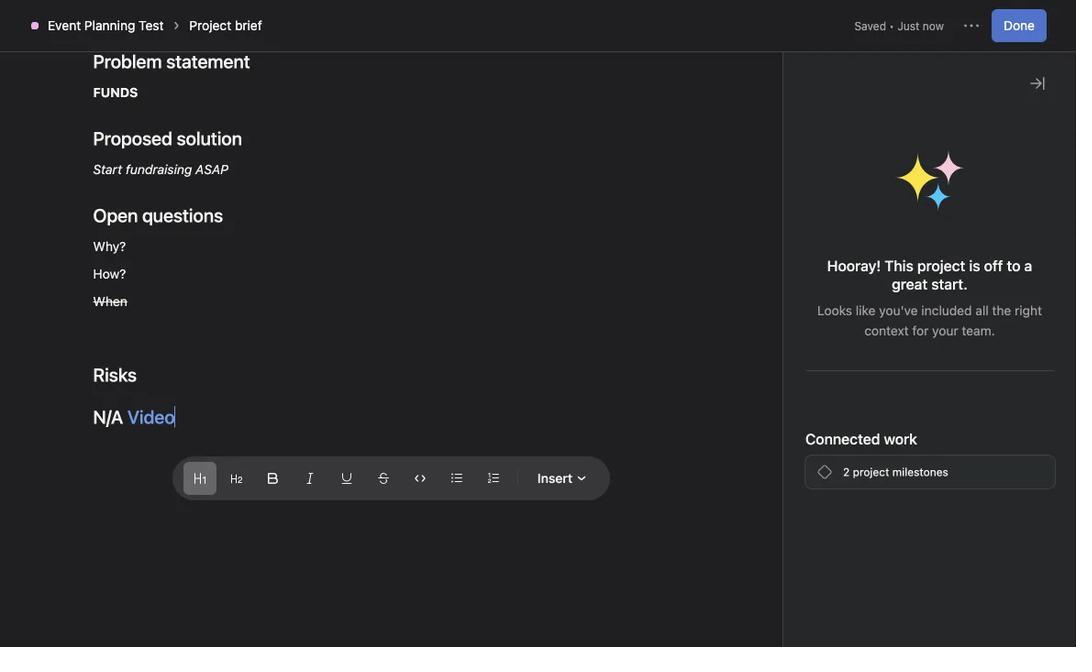 Task type: locate. For each thing, give the bounding box(es) containing it.
problem
[[93, 50, 162, 72]]

to
[[1007, 257, 1021, 275]]

project
[[917, 257, 965, 275], [853, 466, 889, 479]]

1 horizontal spatial project
[[917, 257, 965, 275]]

numbered list image
[[488, 473, 499, 484]]

None text field
[[77, 61, 247, 94]]

1 vertical spatial minutes
[[797, 478, 839, 491]]

billing
[[954, 16, 985, 28]]

1 vertical spatial ago
[[842, 478, 861, 491]]

4 inside "bob 4 minutes ago"
[[786, 331, 793, 344]]

how?
[[93, 267, 126, 282]]

code image
[[415, 473, 426, 484]]

bulleted list image
[[451, 473, 462, 484]]

add billing info
[[930, 16, 1007, 28]]

video
[[127, 406, 175, 428]]

minutes
[[796, 331, 838, 344], [797, 478, 839, 491], [771, 547, 812, 560]]

heading 2 image
[[231, 473, 242, 484]]

update for update
[[750, 227, 800, 244]]

update button
[[756, 453, 861, 472]]

underline image
[[341, 473, 352, 484]]

update up summary
[[750, 227, 800, 244]]

ago down connected work
[[842, 478, 861, 491]]

1 vertical spatial project
[[853, 466, 889, 479]]

planning up the problem
[[84, 18, 135, 33]]

when
[[93, 294, 127, 309]]

0 vertical spatial 4
[[786, 331, 793, 344]]

ago for bob
[[841, 331, 860, 344]]

0 vertical spatial ago
[[841, 331, 860, 344]]

1 horizontal spatial test
[[176, 271, 211, 292]]

test inside the event planning test — project brief
[[176, 271, 211, 292]]

event planning test link
[[48, 18, 164, 33]]

like
[[856, 303, 876, 318]]

my
[[859, 16, 874, 28]]

1 vertical spatial test
[[176, 271, 211, 292]]

1 vertical spatial 4
[[787, 478, 794, 491]]

problem statement
[[93, 50, 250, 72]]

minutes inside update 4 minutes ago
[[797, 478, 839, 491]]

bob
[[786, 312, 810, 328]]

you
[[756, 523, 781, 541]]

minutes down you joined button
[[771, 547, 812, 560]]

—
[[215, 271, 231, 292]]

ago down joined
[[815, 547, 834, 560]]

0 vertical spatial test
[[139, 18, 164, 33]]

a
[[1024, 257, 1032, 275]]

2 vertical spatial minutes
[[771, 547, 812, 560]]

what's in my trial?
[[807, 16, 903, 28]]

minutes inside "bob 4 minutes ago"
[[796, 331, 838, 344]]

ago
[[841, 331, 860, 344], [842, 478, 861, 491], [815, 547, 834, 560]]

what's
[[807, 16, 844, 28]]

event
[[48, 18, 81, 33], [50, 271, 96, 292]]

planning inside the event planning test — project brief
[[101, 271, 172, 292]]

test up the problem statement at top
[[139, 18, 164, 33]]

summary perfect
[[750, 258, 810, 294]]

minutes down bob
[[796, 331, 838, 344]]

event planning test
[[48, 18, 164, 33]]

update for update 4 minutes ago
[[756, 454, 806, 471]]

milestones
[[892, 466, 948, 479]]

ago inside update 4 minutes ago
[[842, 478, 861, 491]]

minutes for update
[[797, 478, 839, 491]]

the
[[992, 303, 1011, 318]]

0 vertical spatial event
[[48, 18, 81, 33]]

open questions
[[93, 205, 223, 226]]

planning up project brief
[[101, 271, 172, 292]]

update 4 minutes ago
[[756, 454, 861, 491]]

included
[[921, 303, 972, 318]]

on track
[[734, 165, 804, 187]]

great start.
[[892, 276, 968, 293]]

0 horizontal spatial test
[[139, 18, 164, 33]]

4 down bob
[[786, 331, 793, 344]]

list box
[[395, 7, 689, 37]]

document
[[49, 0, 733, 428]]

update
[[750, 227, 800, 244], [756, 454, 806, 471]]

update inside update 4 minutes ago
[[756, 454, 806, 471]]

saved • just now
[[855, 19, 944, 32]]

0 likes. click to like this task image
[[1017, 321, 1032, 336]]

project brief
[[90, 296, 191, 318]]

questions
[[142, 205, 223, 226]]

test left —
[[176, 271, 211, 292]]

start fundraising asap
[[93, 162, 228, 177]]

info
[[988, 16, 1007, 28]]

event for event planning test
[[48, 18, 81, 33]]

1 vertical spatial planning
[[101, 271, 172, 292]]

project inside hooray! this project is off to a great start.
[[917, 257, 965, 275]]

4 inside update 4 minutes ago
[[787, 478, 794, 491]]

n/a video
[[93, 406, 175, 428]]

italics image
[[304, 473, 315, 484]]

0 horizontal spatial project
[[853, 466, 889, 479]]

2 vertical spatial ago
[[815, 547, 834, 560]]

21
[[756, 547, 768, 560]]

heading 1 image
[[194, 473, 205, 484]]

files link
[[746, 113, 789, 133]]

4 down update button
[[787, 478, 794, 491]]

2
[[843, 466, 850, 479]]

project
[[189, 18, 231, 33]]

planning for event planning test
[[84, 18, 135, 33]]

ago down looks
[[841, 331, 860, 344]]

strikethrough image
[[378, 473, 389, 484]]

n/a
[[93, 406, 123, 428]]

minutes down update button
[[797, 478, 839, 491]]

0 vertical spatial minutes
[[796, 331, 838, 344]]

planning
[[84, 18, 135, 33], [101, 271, 172, 292]]

project right 2
[[853, 466, 889, 479]]

minutes inside you joined 21 minutes ago
[[771, 547, 812, 560]]

ago inside "bob 4 minutes ago"
[[841, 331, 860, 344]]

perfect
[[750, 278, 793, 294]]

1 vertical spatial event
[[50, 271, 96, 292]]

connected work
[[806, 431, 917, 448]]

event inside the event planning test — project brief
[[50, 271, 96, 292]]

off
[[984, 257, 1003, 275]]

0 vertical spatial update
[[750, 227, 800, 244]]

statement
[[166, 50, 250, 72]]

project up great start.
[[917, 257, 965, 275]]

test
[[139, 18, 164, 33], [176, 271, 211, 292]]

bold image
[[268, 473, 279, 484]]

0 vertical spatial project
[[917, 257, 965, 275]]

0 vertical spatial planning
[[84, 18, 135, 33]]

update left 2
[[756, 454, 806, 471]]

1 vertical spatial update
[[756, 454, 806, 471]]



Task type: vqa. For each thing, say whether or not it's contained in the screenshot.
PREVIOUS
no



Task type: describe. For each thing, give the bounding box(es) containing it.
trial?
[[877, 16, 903, 28]]

you've
[[879, 303, 918, 318]]

team.
[[962, 323, 995, 339]]

why?
[[93, 239, 126, 254]]

funds
[[93, 85, 138, 100]]

hooray!
[[827, 257, 881, 275]]

you joined 21 minutes ago
[[756, 523, 834, 560]]

list link
[[141, 113, 178, 133]]

asap
[[196, 162, 228, 177]]

for
[[912, 323, 929, 339]]

project created
[[756, 621, 860, 638]]

key resources
[[29, 207, 146, 229]]

add billing info button
[[922, 9, 1016, 35]]

start
[[93, 162, 122, 177]]

files
[[761, 115, 789, 130]]

proposed
[[93, 128, 172, 149]]

2 project milestones
[[843, 466, 948, 479]]

video link
[[127, 406, 175, 428]]

what's in my trial? button
[[799, 9, 911, 35]]

close image
[[1030, 76, 1045, 91]]

you joined button
[[756, 523, 834, 541]]

board
[[215, 115, 250, 130]]

now
[[923, 19, 944, 32]]

test for event planning test — project brief
[[176, 271, 211, 292]]

done
[[1004, 18, 1035, 33]]

looks
[[817, 303, 852, 318]]

solution
[[177, 128, 242, 149]]

done button
[[992, 9, 1047, 42]]

your
[[932, 323, 958, 339]]

joined
[[785, 523, 826, 541]]

event for event planning test — project brief
[[50, 271, 96, 292]]

planning for event planning test — project brief
[[101, 271, 172, 292]]

overview
[[40, 115, 97, 130]]

proposed solution
[[93, 128, 242, 149]]

document containing problem statement
[[49, 0, 733, 428]]

event planning test — project brief
[[50, 271, 231, 318]]

brief
[[235, 18, 262, 33]]

summary
[[750, 258, 810, 273]]

right
[[1015, 303, 1042, 318]]

latest status update element
[[734, 204, 1053, 361]]

looks like you've included all the right context for your team.
[[817, 303, 1042, 339]]

ago for update
[[842, 478, 861, 491]]

fundraising
[[126, 162, 192, 177]]

in
[[847, 16, 856, 28]]

board link
[[200, 113, 250, 133]]

context
[[864, 323, 909, 339]]

•
[[889, 19, 895, 32]]

add
[[930, 16, 951, 28]]

just
[[898, 19, 920, 32]]

is
[[969, 257, 980, 275]]

all
[[976, 303, 989, 318]]

minutes for bob
[[796, 331, 838, 344]]

insert
[[537, 471, 573, 486]]

list
[[156, 115, 178, 130]]

risks
[[93, 364, 137, 386]]

overview link
[[26, 113, 97, 133]]

hooray! this project is off to a great start.
[[827, 257, 1032, 293]]

4 for update
[[787, 478, 794, 491]]

ago inside you joined 21 minutes ago
[[815, 547, 834, 560]]

project brief
[[189, 18, 262, 33]]

bob 4 minutes ago
[[786, 312, 860, 344]]

this
[[885, 257, 914, 275]]

open
[[93, 205, 138, 226]]

more actions for project brief image
[[964, 18, 979, 33]]

4 for bob
[[786, 331, 793, 344]]

test for event planning test
[[139, 18, 164, 33]]

insert button
[[526, 462, 599, 495]]

saved
[[855, 19, 886, 32]]



